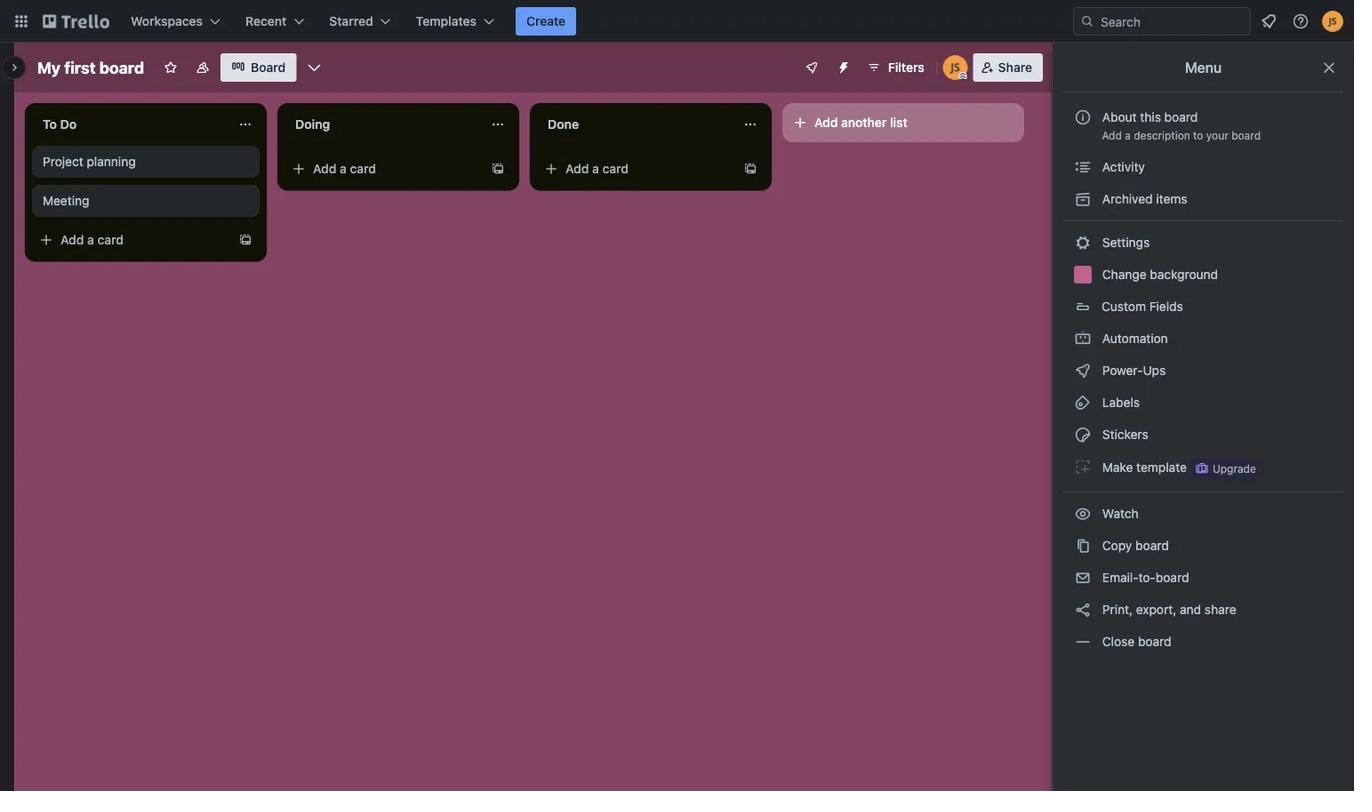 Task type: vqa. For each thing, say whether or not it's contained in the screenshot.
sm icon inside Activity link
yes



Task type: locate. For each thing, give the bounding box(es) containing it.
Doing text field
[[285, 110, 480, 139]]

add a card
[[313, 161, 376, 176], [566, 161, 629, 176], [60, 233, 124, 247]]

sm image left print,
[[1074, 601, 1092, 619]]

sm image left the stickers
[[1074, 426, 1092, 444]]

1 horizontal spatial add a card
[[313, 161, 376, 176]]

share button
[[973, 53, 1043, 82]]

close board
[[1099, 634, 1172, 649]]

sm image left archived
[[1074, 190, 1092, 208]]

add a card for to do
[[60, 233, 124, 247]]

add down 'done'
[[566, 161, 589, 176]]

2 horizontal spatial card
[[602, 161, 629, 176]]

sm image for activity
[[1074, 158, 1092, 176]]

back to home image
[[43, 7, 109, 36]]

1 sm image from the top
[[1074, 158, 1092, 176]]

my
[[37, 58, 61, 77]]

add
[[815, 115, 838, 130], [1102, 129, 1122, 141], [313, 161, 337, 176], [566, 161, 589, 176], [60, 233, 84, 247]]

board link
[[221, 53, 296, 82]]

starred button
[[319, 7, 402, 36]]

list
[[890, 115, 908, 130]]

project planning
[[43, 154, 136, 169]]

my first board
[[37, 58, 144, 77]]

add for doing
[[313, 161, 337, 176]]

card down meeting link
[[97, 233, 124, 247]]

add for done
[[566, 161, 589, 176]]

starred
[[329, 14, 373, 28]]

automation image
[[829, 53, 854, 78]]

about
[[1102, 110, 1137, 124]]

add down doing
[[313, 161, 337, 176]]

sm image inside automation link
[[1074, 330, 1092, 348]]

sm image for make template
[[1074, 458, 1092, 476]]

sm image inside email-to-board link
[[1074, 569, 1092, 587]]

sm image left close
[[1074, 633, 1092, 651]]

archived
[[1102, 192, 1153, 206]]

sm image for settings
[[1074, 234, 1092, 252]]

to
[[43, 117, 57, 132]]

add for to do
[[60, 233, 84, 247]]

sm image inside archived items link
[[1074, 190, 1092, 208]]

3 sm image from the top
[[1074, 394, 1092, 412]]

first
[[64, 58, 96, 77]]

card down doing text box
[[350, 161, 376, 176]]

upgrade
[[1213, 462, 1256, 475]]

workspaces button
[[120, 7, 231, 36]]

a down 'meeting'
[[87, 233, 94, 247]]

0 horizontal spatial add a card button
[[32, 226, 231, 254]]

close
[[1102, 634, 1135, 649]]

3 sm image from the top
[[1074, 362, 1092, 380]]

sm image
[[1074, 234, 1092, 252], [1074, 330, 1092, 348], [1074, 362, 1092, 380], [1074, 505, 1092, 523], [1074, 537, 1092, 555], [1074, 569, 1092, 587], [1074, 601, 1092, 619], [1074, 633, 1092, 651]]

create from template… image
[[491, 162, 505, 176], [743, 162, 758, 176]]

settings link
[[1063, 229, 1344, 257]]

sm image left 'watch'
[[1074, 505, 1092, 523]]

archived items link
[[1063, 185, 1344, 213]]

items
[[1156, 192, 1188, 206]]

sm image left settings
[[1074, 234, 1092, 252]]

custom fields
[[1102, 299, 1183, 314]]

sm image left activity
[[1074, 158, 1092, 176]]

sm image for copy board
[[1074, 537, 1092, 555]]

project planning link
[[43, 153, 249, 171]]

0 notifications image
[[1258, 11, 1280, 32]]

sm image inside power-ups link
[[1074, 362, 1092, 380]]

share
[[998, 60, 1032, 75]]

sm image left "make"
[[1074, 458, 1092, 476]]

watch
[[1099, 506, 1142, 521]]

create from template… image
[[238, 233, 253, 247]]

add down 'meeting'
[[60, 233, 84, 247]]

a
[[1125, 129, 1131, 141], [340, 161, 347, 176], [592, 161, 599, 176], [87, 233, 94, 247]]

this member is an admin of this board. image
[[959, 72, 967, 80]]

sm image left power- at the right top
[[1074, 362, 1092, 380]]

8 sm image from the top
[[1074, 633, 1092, 651]]

doing
[[295, 117, 330, 132]]

stickers
[[1099, 427, 1149, 442]]

add a card down 'meeting'
[[60, 233, 124, 247]]

sm image for archived items
[[1074, 190, 1092, 208]]

sm image inside settings link
[[1074, 234, 1092, 252]]

board down export,
[[1138, 634, 1172, 649]]

change background link
[[1063, 261, 1344, 289]]

add a card down 'done'
[[566, 161, 629, 176]]

meeting link
[[43, 192, 249, 210]]

export,
[[1136, 602, 1177, 617]]

To Do text field
[[32, 110, 228, 139]]

change
[[1102, 267, 1147, 282]]

6 sm image from the top
[[1074, 569, 1092, 587]]

sm image left automation on the top right
[[1074, 330, 1092, 348]]

4 sm image from the top
[[1074, 505, 1092, 523]]

board inside close board link
[[1138, 634, 1172, 649]]

card for done
[[602, 161, 629, 176]]

sm image for close board
[[1074, 633, 1092, 651]]

background
[[1150, 267, 1218, 282]]

add a card down doing
[[313, 161, 376, 176]]

a down about
[[1125, 129, 1131, 141]]

add a card button down meeting link
[[32, 226, 231, 254]]

board up 'print, export, and share'
[[1156, 570, 1189, 585]]

email-to-board link
[[1063, 564, 1344, 592]]

sm image inside close board link
[[1074, 633, 1092, 651]]

star or unstar board image
[[164, 60, 178, 75]]

2 create from template… image from the left
[[743, 162, 758, 176]]

sm image inside activity link
[[1074, 158, 1092, 176]]

project
[[43, 154, 83, 169]]

0 horizontal spatial add a card
[[60, 233, 124, 247]]

4 sm image from the top
[[1074, 426, 1092, 444]]

labels
[[1099, 395, 1140, 410]]

board right first
[[99, 58, 144, 77]]

0 horizontal spatial create from template… image
[[491, 162, 505, 176]]

copy board link
[[1063, 532, 1344, 560]]

sm image inside the watch "link"
[[1074, 505, 1092, 523]]

1 horizontal spatial create from template… image
[[743, 162, 758, 176]]

0 horizontal spatial card
[[97, 233, 124, 247]]

close board link
[[1063, 628, 1344, 656]]

board up to-
[[1136, 538, 1169, 553]]

open information menu image
[[1292, 12, 1310, 30]]

a down doing text box
[[340, 161, 347, 176]]

2 sm image from the top
[[1074, 190, 1092, 208]]

sm image for automation
[[1074, 330, 1092, 348]]

1 sm image from the top
[[1074, 234, 1092, 252]]

power ups image
[[805, 60, 819, 75]]

board
[[251, 60, 286, 75]]

stickers link
[[1063, 421, 1344, 449]]

Done text field
[[537, 110, 733, 139]]

custom
[[1102, 299, 1146, 314]]

2 horizontal spatial add a card button
[[537, 155, 736, 183]]

a down the done text field
[[592, 161, 599, 176]]

card
[[350, 161, 376, 176], [602, 161, 629, 176], [97, 233, 124, 247]]

templates button
[[405, 7, 505, 36]]

add a card button for done
[[537, 155, 736, 183]]

sm image inside print, export, and share link
[[1074, 601, 1092, 619]]

make
[[1102, 460, 1133, 475]]

add a card button
[[285, 155, 484, 183], [537, 155, 736, 183], [32, 226, 231, 254]]

archived items
[[1099, 192, 1188, 206]]

power-ups
[[1099, 363, 1169, 378]]

1 horizontal spatial add a card button
[[285, 155, 484, 183]]

create from template… image for doing
[[491, 162, 505, 176]]

sm image inside labels link
[[1074, 394, 1092, 412]]

sm image left email-
[[1074, 569, 1092, 587]]

sm image for email-to-board
[[1074, 569, 1092, 587]]

done
[[548, 117, 579, 132]]

sm image inside stickers link
[[1074, 426, 1092, 444]]

sm image left labels
[[1074, 394, 1092, 412]]

card for doing
[[350, 161, 376, 176]]

planning
[[87, 154, 136, 169]]

to do
[[43, 117, 77, 132]]

add a card button down doing text box
[[285, 155, 484, 183]]

1 create from template… image from the left
[[491, 162, 505, 176]]

another
[[841, 115, 887, 130]]

add a card button down the done text field
[[537, 155, 736, 183]]

sm image for print, export, and share
[[1074, 601, 1092, 619]]

share
[[1205, 602, 1237, 617]]

7 sm image from the top
[[1074, 601, 1092, 619]]

sm image left copy
[[1074, 537, 1092, 555]]

john smith (johnsmith38824343) image
[[1322, 11, 1344, 32]]

do
[[60, 117, 77, 132]]

5 sm image from the top
[[1074, 458, 1092, 476]]

add down about
[[1102, 129, 1122, 141]]

john smith (johnsmith38824343) image
[[943, 55, 968, 80]]

sm image
[[1074, 158, 1092, 176], [1074, 190, 1092, 208], [1074, 394, 1092, 412], [1074, 426, 1092, 444], [1074, 458, 1092, 476]]

5 sm image from the top
[[1074, 537, 1092, 555]]

2 horizontal spatial add a card
[[566, 161, 629, 176]]

sm image inside copy board 'link'
[[1074, 537, 1092, 555]]

board
[[99, 58, 144, 77], [1165, 110, 1198, 124], [1232, 129, 1261, 141], [1136, 538, 1169, 553], [1156, 570, 1189, 585], [1138, 634, 1172, 649]]

2 sm image from the top
[[1074, 330, 1092, 348]]

card down the done text field
[[602, 161, 629, 176]]

create button
[[516, 7, 576, 36]]

1 horizontal spatial card
[[350, 161, 376, 176]]



Task type: describe. For each thing, give the bounding box(es) containing it.
email-
[[1102, 570, 1139, 585]]

print, export, and share link
[[1063, 596, 1344, 624]]

automation link
[[1063, 325, 1344, 353]]

fields
[[1150, 299, 1183, 314]]

workspace visible image
[[196, 60, 210, 75]]

and
[[1180, 602, 1201, 617]]

sm image for watch
[[1074, 505, 1092, 523]]

filters
[[888, 60, 924, 75]]

add a card for doing
[[313, 161, 376, 176]]

Board name text field
[[28, 53, 153, 82]]

power-
[[1102, 363, 1143, 378]]

menu
[[1185, 59, 1222, 76]]

board inside my first board text box
[[99, 58, 144, 77]]

add left another
[[815, 115, 838, 130]]

description
[[1134, 129, 1190, 141]]

custom fields button
[[1063, 293, 1344, 321]]

this
[[1140, 110, 1161, 124]]

automation
[[1099, 331, 1168, 346]]

make template
[[1099, 460, 1187, 475]]

search image
[[1080, 14, 1095, 28]]

sm image for power-ups
[[1074, 362, 1092, 380]]

print,
[[1102, 602, 1133, 617]]

power-ups link
[[1063, 357, 1344, 385]]

email-to-board
[[1099, 570, 1189, 585]]

settings
[[1099, 235, 1150, 250]]

meeting
[[43, 193, 89, 208]]

change background
[[1099, 267, 1218, 282]]

labels link
[[1063, 389, 1344, 417]]

board inside copy board 'link'
[[1136, 538, 1169, 553]]

ups
[[1143, 363, 1166, 378]]

add inside about this board add a description to your board
[[1102, 129, 1122, 141]]

recent button
[[235, 7, 315, 36]]

upgrade button
[[1191, 458, 1260, 479]]

board right the your
[[1232, 129, 1261, 141]]

your
[[1206, 129, 1229, 141]]

about this board add a description to your board
[[1102, 110, 1261, 141]]

sm image for labels
[[1074, 394, 1092, 412]]

card for to do
[[97, 233, 124, 247]]

board up to
[[1165, 110, 1198, 124]]

copy
[[1102, 538, 1132, 553]]

to-
[[1139, 570, 1156, 585]]

a for doing
[[340, 161, 347, 176]]

copy board
[[1099, 538, 1169, 553]]

a for done
[[592, 161, 599, 176]]

Search field
[[1095, 8, 1250, 35]]

template
[[1137, 460, 1187, 475]]

activity link
[[1063, 153, 1344, 181]]

primary element
[[0, 0, 1354, 43]]

recent
[[245, 14, 287, 28]]

templates
[[416, 14, 477, 28]]

activity
[[1099, 160, 1145, 174]]

create from template… image for done
[[743, 162, 758, 176]]

add a card button for to do
[[32, 226, 231, 254]]

board inside email-to-board link
[[1156, 570, 1189, 585]]

filters button
[[861, 53, 930, 82]]

a inside about this board add a description to your board
[[1125, 129, 1131, 141]]

watch link
[[1063, 500, 1344, 528]]

add a card button for doing
[[285, 155, 484, 183]]

add a card for done
[[566, 161, 629, 176]]

add another list button
[[783, 103, 1024, 142]]

customize views image
[[305, 59, 323, 76]]

workspaces
[[131, 14, 203, 28]]

add another list
[[815, 115, 908, 130]]

print, export, and share
[[1099, 602, 1237, 617]]

sm image for stickers
[[1074, 426, 1092, 444]]

create
[[526, 14, 566, 28]]

to
[[1193, 129, 1204, 141]]

a for to do
[[87, 233, 94, 247]]



